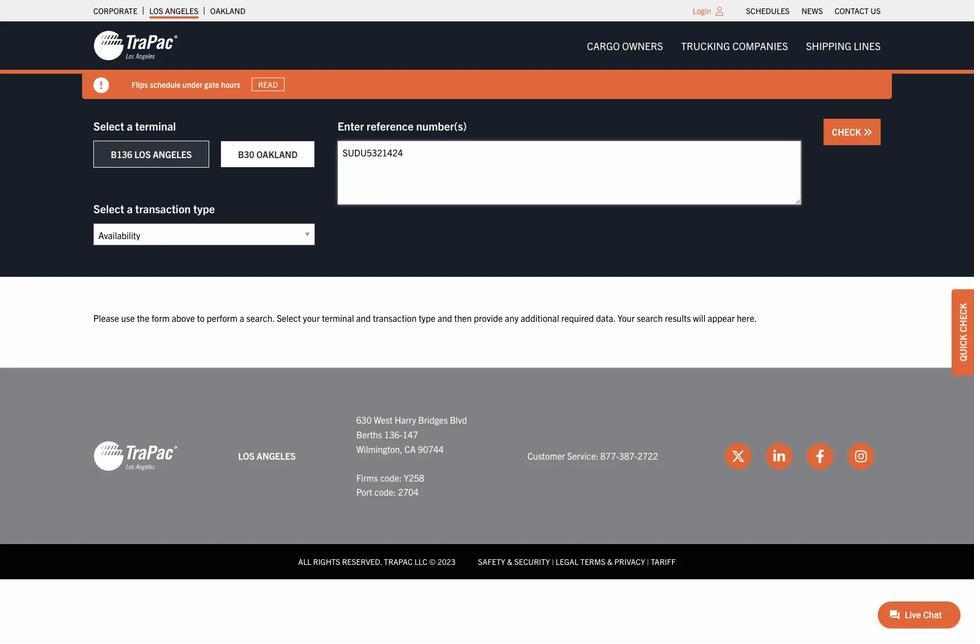 Task type: vqa. For each thing, say whether or not it's contained in the screenshot.
solid image to the bottom
yes



Task type: locate. For each thing, give the bounding box(es) containing it.
please
[[93, 312, 119, 323]]

0 horizontal spatial transaction
[[135, 201, 191, 215]]

1 | from the left
[[552, 557, 554, 567]]

terminal right 'your'
[[322, 312, 354, 323]]

to
[[197, 312, 205, 323]]

2722
[[638, 450, 659, 462]]

search
[[637, 312, 663, 323]]

0 horizontal spatial los angeles
[[149, 6, 199, 16]]

and right 'your'
[[356, 312, 371, 323]]

the
[[137, 312, 150, 323]]

1 horizontal spatial &
[[608, 557, 613, 567]]

2 & from the left
[[608, 557, 613, 567]]

1 vertical spatial type
[[419, 312, 436, 323]]

Enter reference number(s) text field
[[338, 141, 802, 205]]

customer service: 877-387-2722
[[528, 450, 659, 462]]

0 horizontal spatial &
[[507, 557, 513, 567]]

customer
[[528, 450, 566, 462]]

630 west harry bridges blvd berths 136-147 wilmington, ca 90744
[[356, 414, 467, 454]]

1 vertical spatial terminal
[[322, 312, 354, 323]]

0 vertical spatial terminal
[[135, 118, 176, 133]]

los angeles inside footer
[[238, 450, 296, 462]]

2 vertical spatial los
[[238, 450, 255, 462]]

los angeles image
[[93, 30, 178, 61], [93, 440, 178, 472]]

menu bar up shipping
[[741, 3, 887, 19]]

quick check
[[958, 303, 969, 361]]

|
[[552, 557, 554, 567], [647, 557, 650, 567]]

0 vertical spatial a
[[127, 118, 133, 133]]

1 vertical spatial select
[[93, 201, 124, 215]]

select down b136
[[93, 201, 124, 215]]

appear
[[708, 312, 735, 323]]

form
[[152, 312, 170, 323]]

news link
[[802, 3, 824, 19]]

1 vertical spatial a
[[127, 201, 133, 215]]

code: right the port
[[375, 486, 396, 498]]

read
[[258, 79, 278, 89]]

y258
[[404, 472, 425, 483]]

schedules
[[747, 6, 790, 16]]

0 vertical spatial los angeles image
[[93, 30, 178, 61]]

and
[[356, 312, 371, 323], [438, 312, 453, 323]]

oakland right los angeles link at the top
[[210, 6, 246, 16]]

quick
[[958, 334, 969, 361]]

& right safety
[[507, 557, 513, 567]]

1 horizontal spatial los angeles
[[238, 450, 296, 462]]

corporate link
[[93, 3, 138, 19]]

1 vertical spatial transaction
[[373, 312, 417, 323]]

90744
[[418, 443, 444, 454]]

please use the form above to perform a search. select your terminal and transaction type and then provide any additional required data. your search results will appear here.
[[93, 312, 757, 323]]

1 vertical spatial oakland
[[257, 149, 298, 160]]

select for select a transaction type
[[93, 201, 124, 215]]

0 vertical spatial menu bar
[[741, 3, 887, 19]]

©
[[430, 557, 436, 567]]

los angeles
[[149, 6, 199, 16], [238, 450, 296, 462]]

1 horizontal spatial oakland
[[257, 149, 298, 160]]

1 horizontal spatial terminal
[[322, 312, 354, 323]]

a
[[127, 118, 133, 133], [127, 201, 133, 215], [240, 312, 244, 323]]

code:
[[380, 472, 402, 483], [375, 486, 396, 498]]

2 | from the left
[[647, 557, 650, 567]]

a left search.
[[240, 312, 244, 323]]

menu bar down light image
[[578, 34, 890, 57]]

2 los angeles image from the top
[[93, 440, 178, 472]]

select left 'your'
[[277, 312, 301, 323]]

1 vertical spatial los angeles
[[238, 450, 296, 462]]

enter
[[338, 118, 364, 133]]

387-
[[619, 450, 638, 462]]

check button
[[824, 119, 881, 145]]

&
[[507, 557, 513, 567], [608, 557, 613, 567]]

quick check link
[[952, 289, 975, 376]]

b136
[[111, 149, 132, 160]]

a for transaction
[[127, 201, 133, 215]]

shipping lines link
[[798, 34, 890, 57]]

los angeles image inside footer
[[93, 440, 178, 472]]

0 horizontal spatial terminal
[[135, 118, 176, 133]]

menu bar
[[741, 3, 887, 19], [578, 34, 890, 57]]

0 vertical spatial los
[[149, 6, 163, 16]]

oakland
[[210, 6, 246, 16], [257, 149, 298, 160]]

terminal
[[135, 118, 176, 133], [322, 312, 354, 323]]

transaction
[[135, 201, 191, 215], [373, 312, 417, 323]]

terminal up b136 los angeles
[[135, 118, 176, 133]]

0 horizontal spatial type
[[193, 201, 215, 215]]

select a terminal
[[93, 118, 176, 133]]

0 horizontal spatial |
[[552, 557, 554, 567]]

1 horizontal spatial transaction
[[373, 312, 417, 323]]

1 vertical spatial los angeles image
[[93, 440, 178, 472]]

877-
[[601, 450, 619, 462]]

cargo
[[587, 39, 620, 52]]

1 vertical spatial menu bar
[[578, 34, 890, 57]]

0 vertical spatial oakland
[[210, 6, 246, 16]]

trucking companies
[[682, 39, 789, 52]]

0 vertical spatial transaction
[[135, 201, 191, 215]]

oakland right b30
[[257, 149, 298, 160]]

2 and from the left
[[438, 312, 453, 323]]

perform
[[207, 312, 238, 323]]

check inside button
[[833, 126, 864, 137]]

0 vertical spatial los angeles
[[149, 6, 199, 16]]

then
[[455, 312, 472, 323]]

provide
[[474, 312, 503, 323]]

banner
[[0, 21, 975, 99]]

1 horizontal spatial check
[[958, 303, 969, 332]]

enter reference number(s)
[[338, 118, 467, 133]]

2023
[[438, 557, 456, 567]]

menu bar containing cargo owners
[[578, 34, 890, 57]]

tariff link
[[651, 557, 676, 567]]

2 vertical spatial select
[[277, 312, 301, 323]]

0 horizontal spatial oakland
[[210, 6, 246, 16]]

rights
[[313, 557, 341, 567]]

0 horizontal spatial check
[[833, 126, 864, 137]]

0 vertical spatial select
[[93, 118, 124, 133]]

0 horizontal spatial and
[[356, 312, 371, 323]]

results
[[665, 312, 691, 323]]

under
[[183, 79, 203, 89]]

los
[[149, 6, 163, 16], [134, 149, 151, 160], [238, 450, 255, 462]]

footer
[[0, 368, 975, 579]]

1 horizontal spatial |
[[647, 557, 650, 567]]

1 horizontal spatial and
[[438, 312, 453, 323]]

select
[[93, 118, 124, 133], [93, 201, 124, 215], [277, 312, 301, 323]]

1 los angeles image from the top
[[93, 30, 178, 61]]

147
[[403, 429, 418, 440]]

login link
[[693, 6, 712, 16]]

| left legal
[[552, 557, 554, 567]]

and left then
[[438, 312, 453, 323]]

select up b136
[[93, 118, 124, 133]]

port
[[356, 486, 373, 498]]

reference
[[367, 118, 414, 133]]

select a transaction type
[[93, 201, 215, 215]]

code: up 2704
[[380, 472, 402, 483]]

banner containing cargo owners
[[0, 21, 975, 99]]

a up b136
[[127, 118, 133, 133]]

b30 oakland
[[238, 149, 298, 160]]

2 vertical spatial angeles
[[257, 450, 296, 462]]

2 vertical spatial a
[[240, 312, 244, 323]]

& right terms
[[608, 557, 613, 567]]

a down b136
[[127, 201, 133, 215]]

0 vertical spatial check
[[833, 126, 864, 137]]

gate
[[204, 79, 219, 89]]

0 vertical spatial type
[[193, 201, 215, 215]]

136-
[[384, 429, 403, 440]]

| left 'tariff'
[[647, 557, 650, 567]]



Task type: describe. For each thing, give the bounding box(es) containing it.
solid image
[[864, 128, 873, 137]]

flips
[[132, 79, 148, 89]]

contact us
[[835, 6, 881, 16]]

hours
[[221, 79, 241, 89]]

footer containing 630 west harry bridges blvd
[[0, 368, 975, 579]]

0 vertical spatial code:
[[380, 472, 402, 483]]

search.
[[247, 312, 275, 323]]

firms code:  y258 port code:  2704
[[356, 472, 425, 498]]

menu bar containing schedules
[[741, 3, 887, 19]]

above
[[172, 312, 195, 323]]

wilmington,
[[356, 443, 403, 454]]

shipping lines
[[807, 39, 881, 52]]

light image
[[716, 7, 724, 16]]

lines
[[854, 39, 881, 52]]

additional
[[521, 312, 560, 323]]

privacy
[[615, 557, 646, 567]]

berths
[[356, 429, 382, 440]]

trucking
[[682, 39, 731, 52]]

llc
[[415, 557, 428, 567]]

read link
[[252, 78, 285, 91]]

corporate
[[93, 6, 138, 16]]

ca
[[405, 443, 416, 454]]

blvd
[[450, 414, 467, 426]]

use
[[121, 312, 135, 323]]

number(s)
[[416, 118, 467, 133]]

1 vertical spatial los
[[134, 149, 151, 160]]

a for terminal
[[127, 118, 133, 133]]

630
[[356, 414, 372, 426]]

legal
[[556, 557, 579, 567]]

companies
[[733, 39, 789, 52]]

firms
[[356, 472, 378, 483]]

1 and from the left
[[356, 312, 371, 323]]

1 vertical spatial angeles
[[153, 149, 192, 160]]

reserved.
[[342, 557, 382, 567]]

news
[[802, 6, 824, 16]]

tariff
[[651, 557, 676, 567]]

cargo owners link
[[578, 34, 673, 57]]

legal terms & privacy link
[[556, 557, 646, 567]]

0 vertical spatial angeles
[[165, 6, 199, 16]]

trucking companies link
[[673, 34, 798, 57]]

schedules link
[[747, 3, 790, 19]]

all
[[298, 557, 312, 567]]

select for select a terminal
[[93, 118, 124, 133]]

b136 los angeles
[[111, 149, 192, 160]]

harry
[[395, 414, 416, 426]]

data.
[[596, 312, 616, 323]]

flips schedule under gate hours
[[132, 79, 241, 89]]

1 vertical spatial code:
[[375, 486, 396, 498]]

b30
[[238, 149, 255, 160]]

will
[[693, 312, 706, 323]]

owners
[[623, 39, 664, 52]]

2704
[[398, 486, 419, 498]]

terms
[[581, 557, 606, 567]]

trapac
[[384, 557, 413, 567]]

angeles inside footer
[[257, 450, 296, 462]]

los inside footer
[[238, 450, 255, 462]]

contact
[[835, 6, 869, 16]]

all rights reserved. trapac llc © 2023
[[298, 557, 456, 567]]

shipping
[[807, 39, 852, 52]]

here.
[[737, 312, 757, 323]]

your
[[618, 312, 635, 323]]

required
[[562, 312, 594, 323]]

safety
[[478, 557, 506, 567]]

schedule
[[150, 79, 181, 89]]

safety & security link
[[478, 557, 550, 567]]

security
[[515, 557, 550, 567]]

us
[[871, 6, 881, 16]]

login
[[693, 6, 712, 16]]

cargo owners
[[587, 39, 664, 52]]

1 horizontal spatial type
[[419, 312, 436, 323]]

west
[[374, 414, 393, 426]]

1 & from the left
[[507, 557, 513, 567]]

solid image
[[93, 77, 109, 93]]

service:
[[568, 450, 599, 462]]

any
[[505, 312, 519, 323]]

oakland link
[[210, 3, 246, 19]]

your
[[303, 312, 320, 323]]

los angeles link
[[149, 3, 199, 19]]

1 vertical spatial check
[[958, 303, 969, 332]]



